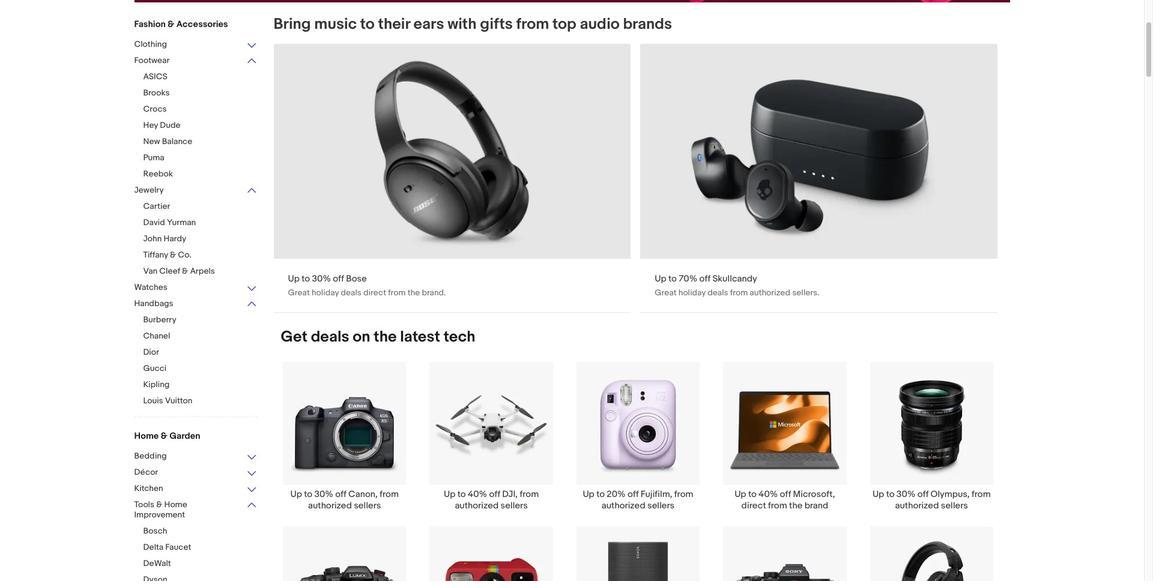 Task type: describe. For each thing, give the bounding box(es) containing it.
up for up to 30% off canon, from authorized sellers
[[291, 489, 302, 501]]

to for up to 40% off dji, from authorized sellers
[[458, 489, 466, 501]]

off for microsoft,
[[781, 489, 792, 501]]

jewelry button
[[134, 185, 258, 197]]

from inside up to 20% off fujifilm, from authorized sellers
[[675, 489, 694, 501]]

from inside the up to 30% off olympus, from authorized sellers
[[972, 489, 991, 501]]

van cleef & arpels link
[[143, 266, 267, 278]]

up to 40% off microsoft, direct from the brand
[[735, 489, 836, 512]]

puma link
[[143, 153, 267, 164]]

music
[[315, 15, 357, 34]]

décor button
[[134, 468, 258, 479]]

watches
[[134, 282, 168, 293]]

direct inside up to 40% off microsoft, direct from the brand
[[742, 501, 767, 512]]

burberry link
[[143, 315, 267, 326]]

brooks
[[143, 88, 170, 98]]

dewalt link
[[143, 559, 267, 570]]

the inside up to 40% off microsoft, direct from the brand
[[790, 501, 803, 512]]

up to 30% off olympus, from authorized sellers
[[873, 489, 991, 512]]

off for dji,
[[490, 489, 501, 501]]

crocs link
[[143, 104, 267, 115]]

up for up to 30% off bose great holiday deals direct from the brand.
[[288, 273, 300, 285]]

from inside up to 40% off microsoft, direct from the brand
[[769, 501, 788, 512]]

the inside up to 30% off bose great holiday deals direct from the brand.
[[408, 288, 420, 298]]

on
[[353, 328, 371, 347]]

burberry
[[143, 315, 177, 325]]

& for garden
[[161, 431, 168, 442]]

to for up to 70% off skullcandy great holiday deals from authorized sellers.
[[669, 273, 677, 285]]

up to 30% off bose great holiday deals direct from the brand.
[[288, 273, 446, 298]]

olympus,
[[931, 489, 970, 501]]

up to 40% off microsoft, direct from the brand link
[[712, 362, 859, 512]]

watches button
[[134, 282, 258, 294]]

gucci link
[[143, 364, 267, 375]]

from inside the up to 70% off skullcandy great holiday deals from authorized sellers.
[[731, 288, 748, 298]]

to for up to 30% off canon, from authorized sellers
[[304, 489, 313, 501]]

list containing up to 30% off canon, from authorized sellers
[[267, 362, 1011, 582]]

tools & home improvement
[[134, 500, 187, 520]]

brand
[[805, 501, 829, 512]]

balance
[[162, 136, 193, 147]]

dior link
[[143, 347, 267, 359]]

up to 20% off fujifilm, from authorized sellers link
[[565, 362, 712, 512]]

their
[[378, 15, 410, 34]]

30% for olympus,
[[897, 489, 916, 501]]

deals for skullcandy
[[708, 288, 729, 298]]

kitchen button
[[134, 484, 258, 495]]

john
[[143, 234, 162, 244]]

brooks link
[[143, 88, 267, 99]]

deals left on
[[311, 328, 350, 347]]

20%
[[607, 489, 626, 501]]

footwear
[[134, 55, 170, 66]]

van
[[143, 266, 158, 276]]

clothing footwear asics brooks crocs hey dude new balance puma reebok jewelry cartier david yurman john hardy tiffany & co. van cleef & arpels watches handbags burberry chanel dior gucci kipling louis vuitton
[[134, 39, 215, 406]]

jewelry
[[134, 185, 164, 195]]

up to 30% off canon, from authorized sellers
[[291, 489, 399, 512]]

to for up to 20% off fujifilm, from authorized sellers
[[597, 489, 605, 501]]

delta faucet link
[[143, 543, 267, 554]]

bosch link
[[143, 527, 267, 538]]

top
[[553, 15, 577, 34]]

get
[[281, 328, 308, 347]]

skullcandy
[[713, 273, 758, 285]]

bedding button
[[134, 451, 258, 463]]

to for up to 30% off bose great holiday deals direct from the brand.
[[302, 273, 310, 285]]

authorized for up to 30% off canon, from authorized sellers
[[308, 501, 352, 512]]

authorized for up to 30% off olympus, from authorized sellers
[[896, 501, 940, 512]]

40% for from
[[759, 489, 779, 501]]

up to 40% off dji, from authorized sellers link
[[418, 362, 565, 512]]

tools & home improvement button
[[134, 500, 258, 522]]

microsoft,
[[794, 489, 836, 501]]

authorized for up to 40% off dji, from authorized sellers
[[455, 501, 499, 512]]

to for up to 30% off olympus, from authorized sellers
[[887, 489, 895, 501]]

dji,
[[503, 489, 518, 501]]

sellers.
[[793, 288, 820, 298]]

kitchen
[[134, 484, 163, 494]]

with
[[448, 15, 477, 34]]

up for up to 30% off olympus, from authorized sellers
[[873, 489, 885, 501]]

0 horizontal spatial the
[[374, 328, 397, 347]]

hey dude link
[[143, 120, 267, 132]]

hey
[[143, 120, 158, 130]]

louis
[[143, 396, 163, 406]]

main content containing bring music to their ears with gifts from top audio brands
[[267, 15, 1011, 582]]

brands
[[624, 15, 673, 34]]

david
[[143, 218, 165, 228]]

bosch
[[143, 527, 167, 537]]

authorized inside the up to 70% off skullcandy great holiday deals from authorized sellers.
[[750, 288, 791, 298]]

crocs
[[143, 104, 167, 114]]

gucci
[[143, 364, 167, 374]]

& left co.
[[170, 250, 176, 260]]

co.
[[178, 250, 192, 260]]

up to 70% off skullcandy great holiday deals from authorized sellers.
[[655, 273, 820, 298]]

off for canon,
[[335, 489, 347, 501]]

new
[[143, 136, 160, 147]]

cleef
[[159, 266, 180, 276]]

clothing button
[[134, 39, 258, 50]]



Task type: vqa. For each thing, say whether or not it's contained in the screenshot.
the band material
no



Task type: locate. For each thing, give the bounding box(es) containing it.
off
[[333, 273, 344, 285], [700, 273, 711, 285], [335, 489, 347, 501], [490, 489, 501, 501], [628, 489, 639, 501], [781, 489, 792, 501], [918, 489, 929, 501]]

sellers inside the up to 30% off olympus, from authorized sellers
[[942, 501, 969, 512]]

& right fashion
[[168, 19, 175, 30]]

& right tools
[[156, 500, 162, 510]]

list
[[267, 362, 1011, 582]]

up inside the up to 30% off olympus, from authorized sellers
[[873, 489, 885, 501]]

1 sellers from the left
[[354, 501, 381, 512]]

0 horizontal spatial direct
[[364, 288, 386, 298]]

from inside up to 30% off bose great holiday deals direct from the brand.
[[388, 288, 406, 298]]

0 horizontal spatial 40%
[[468, 489, 488, 501]]

faucet
[[165, 543, 191, 553]]

sellers for canon,
[[354, 501, 381, 512]]

tiffany
[[143, 250, 168, 260]]

footwear button
[[134, 55, 258, 67]]

2 holiday from the left
[[679, 288, 706, 298]]

up inside up to 40% off microsoft, direct from the brand
[[735, 489, 747, 501]]

off inside up to 30% off canon, from authorized sellers
[[335, 489, 347, 501]]

authorized inside up to 30% off canon, from authorized sellers
[[308, 501, 352, 512]]

40% inside 'up to 40% off dji, from authorized sellers'
[[468, 489, 488, 501]]

dude
[[160, 120, 181, 130]]

up
[[288, 273, 300, 285], [655, 273, 667, 285], [291, 489, 302, 501], [444, 489, 456, 501], [583, 489, 595, 501], [735, 489, 747, 501], [873, 489, 885, 501]]

dewalt
[[143, 559, 171, 569]]

to inside 'up to 40% off dji, from authorized sellers'
[[458, 489, 466, 501]]

off left canon, at the bottom left of page
[[335, 489, 347, 501]]

1 holiday from the left
[[312, 288, 339, 298]]

décor
[[134, 468, 158, 478]]

reebok
[[143, 169, 173, 179]]

40% inside up to 40% off microsoft, direct from the brand
[[759, 489, 779, 501]]

to inside up to 30% off bose great holiday deals direct from the brand.
[[302, 273, 310, 285]]

david yurman link
[[143, 218, 267, 229]]

1 vertical spatial home
[[164, 500, 187, 510]]

0 vertical spatial the
[[408, 288, 420, 298]]

40% for authorized
[[468, 489, 488, 501]]

fashion & accessories
[[134, 19, 228, 30]]

2 horizontal spatial the
[[790, 501, 803, 512]]

30% for bose
[[312, 273, 331, 285]]

1 horizontal spatial the
[[408, 288, 420, 298]]

off inside up to 40% off microsoft, direct from the brand
[[781, 489, 792, 501]]

up for up to 40% off dji, from authorized sellers
[[444, 489, 456, 501]]

garden
[[170, 431, 200, 442]]

the left brand.
[[408, 288, 420, 298]]

clothing
[[134, 39, 167, 49]]

40% left the 'microsoft,'
[[759, 489, 779, 501]]

& right cleef
[[182, 266, 188, 276]]

fashion
[[134, 19, 166, 30]]

30% left olympus,
[[897, 489, 916, 501]]

up inside 'up to 40% off dji, from authorized sellers'
[[444, 489, 456, 501]]

direct inside up to 30% off bose great holiday deals direct from the brand.
[[364, 288, 386, 298]]

home up bedding
[[134, 431, 159, 442]]

bedding décor kitchen
[[134, 451, 167, 494]]

sellers
[[354, 501, 381, 512], [501, 501, 528, 512], [648, 501, 675, 512], [942, 501, 969, 512]]

kipling link
[[143, 380, 267, 391]]

holiday for 70%
[[679, 288, 706, 298]]

up to 30% off olympus, from authorized sellers link
[[859, 362, 1006, 512]]

none text field containing up to 30% off bose
[[274, 44, 631, 312]]

authorized inside the up to 30% off olympus, from authorized sellers
[[896, 501, 940, 512]]

1 horizontal spatial great
[[655, 288, 677, 298]]

to inside the up to 70% off skullcandy great holiday deals from authorized sellers.
[[669, 273, 677, 285]]

1 40% from the left
[[468, 489, 488, 501]]

handbags button
[[134, 299, 258, 310]]

sellers for dji,
[[501, 501, 528, 512]]

70%
[[679, 273, 698, 285]]

&
[[168, 19, 175, 30], [170, 250, 176, 260], [182, 266, 188, 276], [161, 431, 168, 442], [156, 500, 162, 510]]

latest
[[400, 328, 441, 347]]

off inside up to 20% off fujifilm, from authorized sellers
[[628, 489, 639, 501]]

up to 40% off dji, from authorized sellers
[[444, 489, 539, 512]]

1 horizontal spatial direct
[[742, 501, 767, 512]]

brand.
[[422, 288, 446, 298]]

sellers inside 'up to 40% off dji, from authorized sellers'
[[501, 501, 528, 512]]

0 horizontal spatial holiday
[[312, 288, 339, 298]]

off for fujifilm,
[[628, 489, 639, 501]]

1 vertical spatial the
[[374, 328, 397, 347]]

& inside tools & home improvement
[[156, 500, 162, 510]]

1 great from the left
[[288, 288, 310, 298]]

& for accessories
[[168, 19, 175, 30]]

off right 20%
[[628, 489, 639, 501]]

40% left dji,
[[468, 489, 488, 501]]

arpels
[[190, 266, 215, 276]]

holiday inside the up to 70% off skullcandy great holiday deals from authorized sellers.
[[679, 288, 706, 298]]

authorized
[[750, 288, 791, 298], [308, 501, 352, 512], [455, 501, 499, 512], [602, 501, 646, 512], [896, 501, 940, 512]]

the right on
[[374, 328, 397, 347]]

off left the 'microsoft,'
[[781, 489, 792, 501]]

tools
[[134, 500, 154, 510]]

0 vertical spatial direct
[[364, 288, 386, 298]]

1 horizontal spatial home
[[164, 500, 187, 510]]

asics link
[[143, 72, 267, 83]]

30% inside the up to 30% off olympus, from authorized sellers
[[897, 489, 916, 501]]

to inside up to 20% off fujifilm, from authorized sellers
[[597, 489, 605, 501]]

up to 30% off canon, from authorized sellers link
[[271, 362, 418, 512]]

from left top
[[517, 15, 550, 34]]

get deals on the latest tech
[[281, 328, 476, 347]]

off inside the up to 30% off olympus, from authorized sellers
[[918, 489, 929, 501]]

off inside 'up to 40% off dji, from authorized sellers'
[[490, 489, 501, 501]]

2 great from the left
[[655, 288, 677, 298]]

from left brand.
[[388, 288, 406, 298]]

& left garden
[[161, 431, 168, 442]]

off left bose
[[333, 273, 344, 285]]

improvement
[[134, 510, 185, 520]]

off for bose
[[333, 273, 344, 285]]

john hardy link
[[143, 234, 267, 245]]

off inside the up to 70% off skullcandy great holiday deals from authorized sellers.
[[700, 273, 711, 285]]

off for olympus,
[[918, 489, 929, 501]]

tech
[[444, 328, 476, 347]]

from inside 'up to 40% off dji, from authorized sellers'
[[520, 489, 539, 501]]

up to 20% off fujifilm, from authorized sellers
[[583, 489, 694, 512]]

dior
[[143, 347, 159, 358]]

sellers inside up to 30% off canon, from authorized sellers
[[354, 501, 381, 512]]

deals down skullcandy
[[708, 288, 729, 298]]

off for skullcandy
[[700, 273, 711, 285]]

None text field
[[274, 44, 631, 312]]

from inside up to 30% off canon, from authorized sellers
[[380, 489, 399, 501]]

asics
[[143, 72, 168, 82]]

from right canon, at the bottom left of page
[[380, 489, 399, 501]]

30% for canon,
[[315, 489, 333, 501]]

from down skullcandy
[[731, 288, 748, 298]]

cartier
[[143, 201, 170, 212]]

40%
[[468, 489, 488, 501], [759, 489, 779, 501]]

home down kitchen dropdown button
[[164, 500, 187, 510]]

deals for bose
[[341, 288, 362, 298]]

1 horizontal spatial holiday
[[679, 288, 706, 298]]

0 horizontal spatial great
[[288, 288, 310, 298]]

authorized for up to 20% off fujifilm, from authorized sellers
[[602, 501, 646, 512]]

2 sellers from the left
[[501, 501, 528, 512]]

home
[[134, 431, 159, 442], [164, 500, 187, 510]]

great inside the up to 70% off skullcandy great holiday deals from authorized sellers.
[[655, 288, 677, 298]]

deals inside the up to 70% off skullcandy great holiday deals from authorized sellers.
[[708, 288, 729, 298]]

the left brand
[[790, 501, 803, 512]]

0 horizontal spatial home
[[134, 431, 159, 442]]

from right dji,
[[520, 489, 539, 501]]

bring music to their ears with gifts from top audio brands
[[274, 15, 673, 34]]

from left the 'microsoft,'
[[769, 501, 788, 512]]

accessories
[[177, 19, 228, 30]]

30% left bose
[[312, 273, 331, 285]]

up for up to 20% off fujifilm, from authorized sellers
[[583, 489, 595, 501]]

3 sellers from the left
[[648, 501, 675, 512]]

louis vuitton link
[[143, 396, 267, 408]]

chanel
[[143, 331, 170, 341]]

to inside the up to 30% off olympus, from authorized sellers
[[887, 489, 895, 501]]

none text field containing up to 70% off skullcandy
[[641, 44, 998, 312]]

chanel link
[[143, 331, 267, 343]]

30% inside up to 30% off bose great holiday deals direct from the brand.
[[312, 273, 331, 285]]

delta
[[143, 543, 164, 553]]

home & garden
[[134, 431, 200, 442]]

& for home
[[156, 500, 162, 510]]

off inside up to 30% off bose great holiday deals direct from the brand.
[[333, 273, 344, 285]]

bedding
[[134, 451, 167, 462]]

to inside up to 40% off microsoft, direct from the brand
[[749, 489, 757, 501]]

audio
[[580, 15, 620, 34]]

0 vertical spatial home
[[134, 431, 159, 442]]

deals inside up to 30% off bose great holiday deals direct from the brand.
[[341, 288, 362, 298]]

None text field
[[641, 44, 998, 312]]

bosch delta faucet dewalt
[[143, 527, 191, 569]]

ears
[[414, 15, 444, 34]]

great
[[288, 288, 310, 298], [655, 288, 677, 298]]

30% left canon, at the bottom left of page
[[315, 489, 333, 501]]

deals down bose
[[341, 288, 362, 298]]

gifts
[[480, 15, 513, 34]]

from right olympus,
[[972, 489, 991, 501]]

canon,
[[349, 489, 378, 501]]

to for up to 40% off microsoft, direct from the brand
[[749, 489, 757, 501]]

2 40% from the left
[[759, 489, 779, 501]]

off right 70%
[[700, 273, 711, 285]]

up inside up to 30% off bose great holiday deals direct from the brand.
[[288, 273, 300, 285]]

great inside up to 30% off bose great holiday deals direct from the brand.
[[288, 288, 310, 298]]

up inside the up to 70% off skullcandy great holiday deals from authorized sellers.
[[655, 273, 667, 285]]

1 vertical spatial direct
[[742, 501, 767, 512]]

authorized inside up to 20% off fujifilm, from authorized sellers
[[602, 501, 646, 512]]

up inside up to 20% off fujifilm, from authorized sellers
[[583, 489, 595, 501]]

authorized inside 'up to 40% off dji, from authorized sellers'
[[455, 501, 499, 512]]

from right fujifilm,
[[675, 489, 694, 501]]

hardy
[[164, 234, 186, 244]]

the
[[408, 288, 420, 298], [374, 328, 397, 347], [790, 501, 803, 512]]

sellers for olympus,
[[942, 501, 969, 512]]

sellers inside up to 20% off fujifilm, from authorized sellers
[[648, 501, 675, 512]]

up for up to 40% off microsoft, direct from the brand
[[735, 489, 747, 501]]

up inside up to 30% off canon, from authorized sellers
[[291, 489, 302, 501]]

kipling
[[143, 380, 170, 390]]

off left olympus,
[[918, 489, 929, 501]]

new balance link
[[143, 136, 267, 148]]

fujifilm,
[[641, 489, 673, 501]]

yurman
[[167, 218, 196, 228]]

off left dji,
[[490, 489, 501, 501]]

tiffany & co. link
[[143, 250, 267, 261]]

4 sellers from the left
[[942, 501, 969, 512]]

holiday
[[312, 288, 339, 298], [679, 288, 706, 298]]

great for up to 70% off skullcandy
[[655, 288, 677, 298]]

holiday inside up to 30% off bose great holiday deals direct from the brand.
[[312, 288, 339, 298]]

great for up to 30% off bose
[[288, 288, 310, 298]]

handbags
[[134, 299, 174, 309]]

sellers for fujifilm,
[[648, 501, 675, 512]]

reebok link
[[143, 169, 267, 180]]

cartier link
[[143, 201, 267, 213]]

1 horizontal spatial 40%
[[759, 489, 779, 501]]

puma
[[143, 153, 165, 163]]

up for up to 70% off skullcandy great holiday deals from authorized sellers.
[[655, 273, 667, 285]]

home inside tools & home improvement
[[164, 500, 187, 510]]

holiday for 30%
[[312, 288, 339, 298]]

2 vertical spatial the
[[790, 501, 803, 512]]

30% inside up to 30% off canon, from authorized sellers
[[315, 489, 333, 501]]

to inside up to 30% off canon, from authorized sellers
[[304, 489, 313, 501]]

main content
[[267, 15, 1011, 582]]



